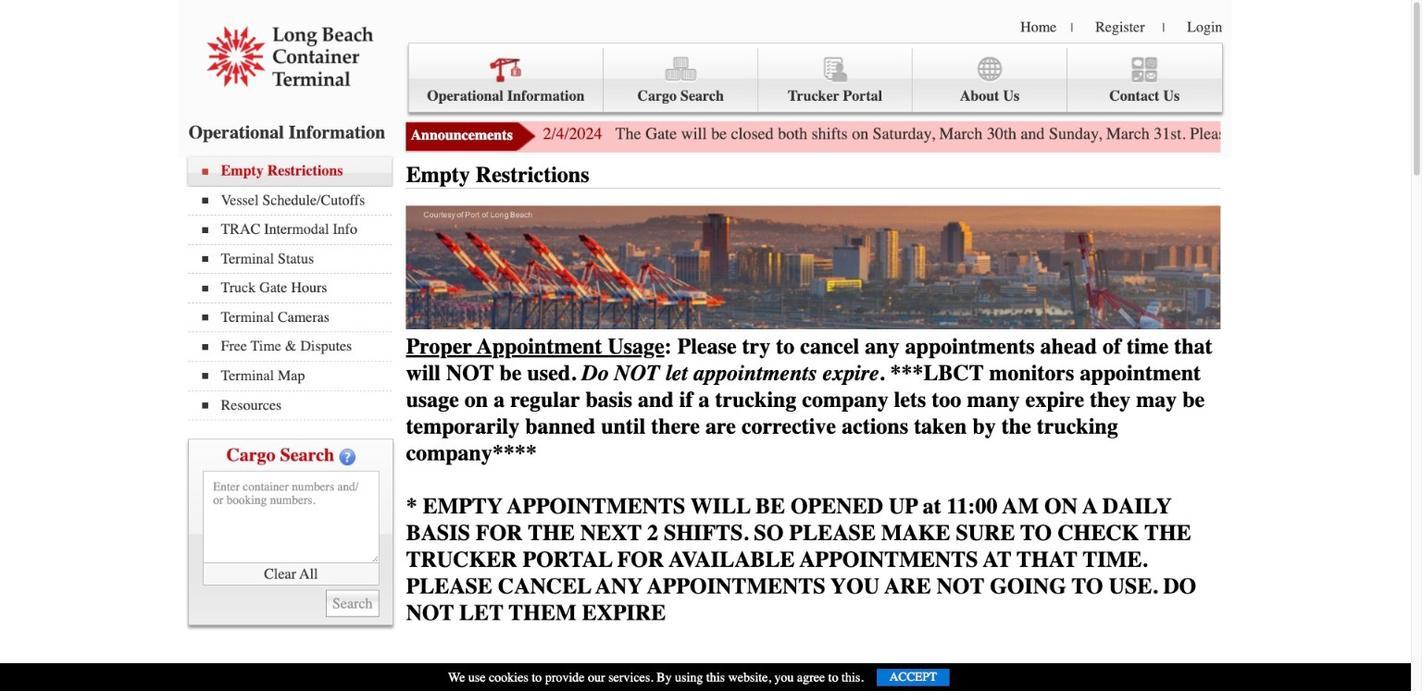 Task type: locate. For each thing, give the bounding box(es) containing it.
0 vertical spatial menu bar
[[408, 43, 1223, 112]]

1 horizontal spatial menu bar
[[408, 43, 1223, 112]]

Enter container numbers and/ or booking numbers.  text field
[[203, 471, 379, 564]]

None submit
[[326, 590, 379, 618]]

0 horizontal spatial menu bar
[[189, 157, 402, 421]]

menu bar
[[408, 43, 1223, 112], [189, 157, 402, 421]]



Task type: vqa. For each thing, say whether or not it's contained in the screenshot.
"COSCO" related to EISU9233575
no



Task type: describe. For each thing, give the bounding box(es) containing it.
1 vertical spatial menu bar
[[189, 157, 402, 421]]



